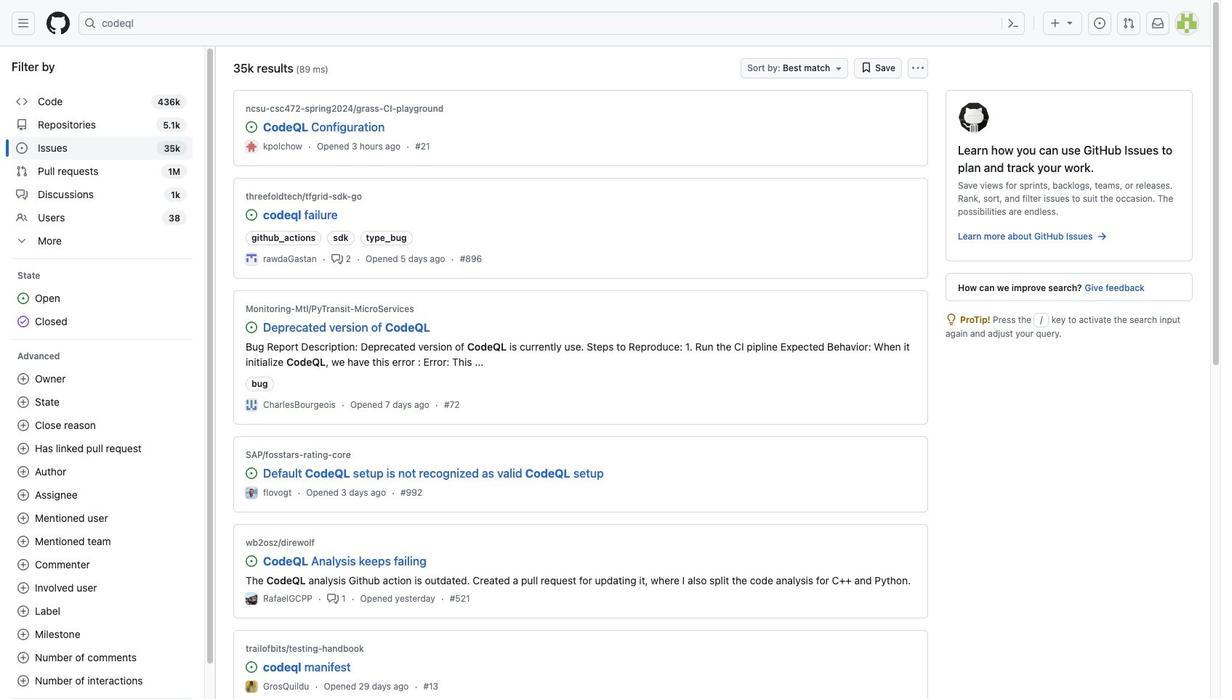 Task type: describe. For each thing, give the bounding box(es) containing it.
git pull request image
[[1123, 17, 1135, 29]]

issue opened image
[[1094, 17, 1105, 29]]

10 plus circle image from the top
[[17, 653, 29, 664]]

2 plus circle image from the top
[[17, 536, 29, 548]]

homepage image
[[47, 12, 70, 35]]

draggable pane splitter slider
[[214, 47, 217, 700]]

6 plus circle image from the top
[[17, 513, 29, 525]]

4 plus circle image from the top
[[17, 443, 29, 455]]

plus image
[[1049, 17, 1061, 29]]

2 plus circle image from the top
[[17, 397, 29, 408]]

issue origami icon image
[[958, 102, 991, 135]]



Task type: locate. For each thing, give the bounding box(es) containing it.
8 plus circle image from the top
[[17, 583, 29, 595]]

3 plus circle image from the top
[[17, 420, 29, 432]]

1 vertical spatial plus circle image
[[17, 536, 29, 548]]

3 plus circle image from the top
[[17, 629, 29, 641]]

0 vertical spatial plus circle image
[[17, 467, 29, 478]]

notifications image
[[1152, 17, 1164, 29]]

sc 9kayk9 0 image
[[861, 62, 872, 73], [16, 119, 28, 131], [16, 142, 28, 154], [16, 166, 28, 177], [16, 189, 28, 201], [246, 209, 257, 221], [16, 212, 28, 224], [16, 235, 28, 247], [331, 253, 343, 265], [246, 662, 257, 674]]

open column options image
[[912, 63, 924, 74]]

2 vertical spatial plus circle image
[[17, 629, 29, 641]]

7 plus circle image from the top
[[17, 560, 29, 571]]

command palette image
[[1007, 17, 1019, 29]]

sc 9kayk9 0 image
[[16, 96, 28, 108], [246, 121, 257, 133], [1096, 231, 1107, 243], [17, 293, 29, 305], [946, 314, 957, 326], [17, 316, 29, 328], [246, 322, 257, 334], [246, 468, 257, 480], [246, 556, 257, 568], [327, 593, 339, 605]]

1 plus circle image from the top
[[17, 374, 29, 385]]

1 plus circle image from the top
[[17, 467, 29, 478]]

plus circle image
[[17, 467, 29, 478], [17, 536, 29, 548], [17, 629, 29, 641]]

region
[[0, 47, 215, 700]]

triangle down image
[[1064, 17, 1076, 28]]

9 plus circle image from the top
[[17, 606, 29, 618]]

5 plus circle image from the top
[[17, 490, 29, 501]]

11 plus circle image from the top
[[17, 676, 29, 688]]

plus circle image
[[17, 374, 29, 385], [17, 397, 29, 408], [17, 420, 29, 432], [17, 443, 29, 455], [17, 490, 29, 501], [17, 513, 29, 525], [17, 560, 29, 571], [17, 583, 29, 595], [17, 606, 29, 618], [17, 653, 29, 664], [17, 676, 29, 688]]



Task type: vqa. For each thing, say whether or not it's contained in the screenshot.
2nd Open issue element from the top
no



